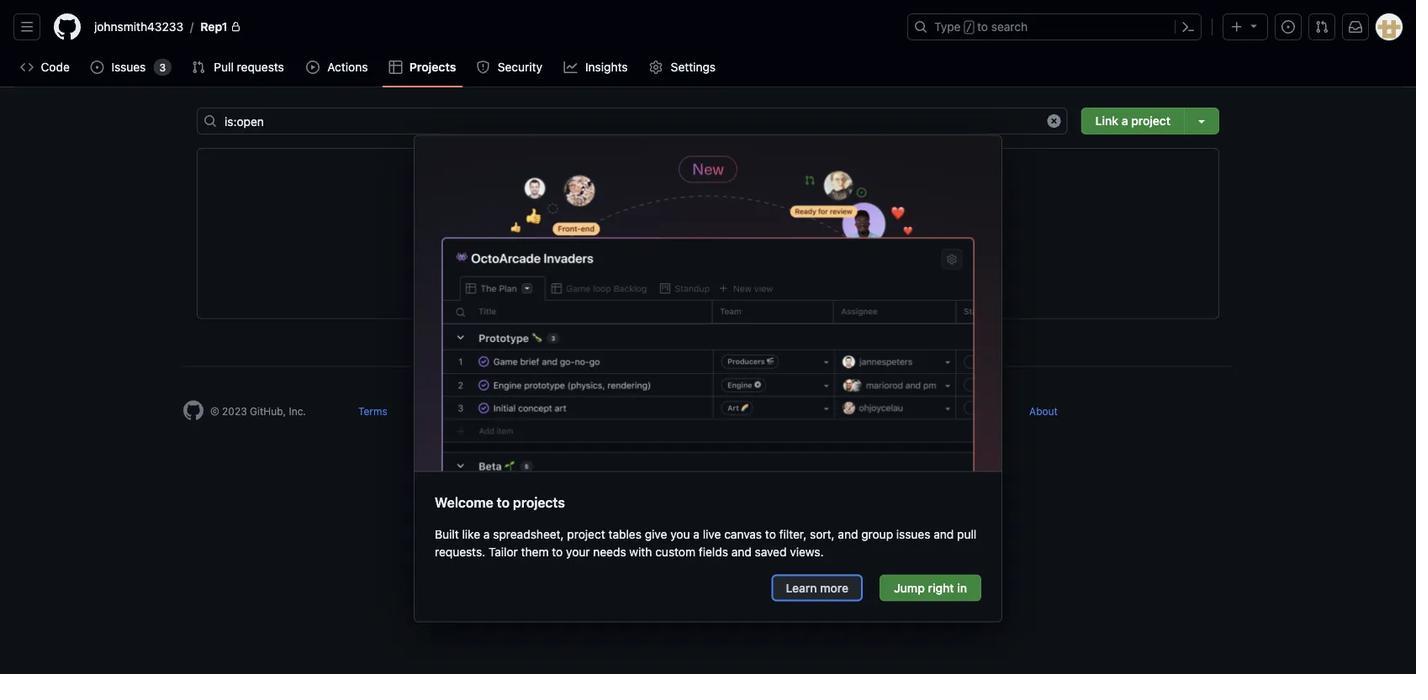 Task type: locate. For each thing, give the bounding box(es) containing it.
pull
[[214, 60, 234, 74]]

0 vertical spatial security link
[[470, 55, 550, 80]]

sort,
[[810, 527, 835, 541]]

canvas
[[724, 527, 762, 541]]

triangle down image
[[1247, 19, 1261, 32]]

security
[[498, 60, 542, 74], [488, 406, 528, 418]]

0 horizontal spatial git pull request image
[[192, 61, 205, 74]]

spreadsheet,
[[493, 527, 564, 541]]

terms
[[358, 406, 387, 418]]

a left live
[[693, 527, 700, 541]]

type / to search
[[934, 20, 1028, 34]]

2 horizontal spatial a
[[1122, 114, 1128, 128]]

git pull request image inside pull requests link
[[192, 61, 205, 74]]

and down canvas
[[731, 545, 752, 559]]

project up your
[[567, 527, 605, 541]]

tables
[[609, 527, 642, 541]]

contact
[[682, 406, 719, 418]]

more
[[820, 581, 849, 595]]

issue opened image right triangle down icon
[[1282, 20, 1295, 34]]

fields
[[699, 545, 728, 559]]

requests.
[[435, 545, 485, 559]]

0 horizontal spatial issue opened image
[[90, 61, 104, 74]]

learn more link
[[772, 575, 863, 602]]

jump
[[894, 581, 925, 595]]

0 vertical spatial git pull request image
[[1315, 20, 1329, 34]]

list
[[87, 13, 897, 40]]

github,
[[250, 406, 286, 418]]

gear image
[[649, 61, 663, 74]]

1 vertical spatial security link
[[488, 406, 528, 418]]

git pull request image left pull
[[192, 61, 205, 74]]

git pull request image
[[1315, 20, 1329, 34], [192, 61, 205, 74]]

security left "status"
[[488, 406, 528, 418]]

footer
[[170, 366, 1246, 463]]

©
[[210, 406, 219, 418]]

/ inside johnsmith43233 /
[[190, 20, 194, 34]]

them
[[521, 545, 549, 559]]

search image
[[204, 114, 217, 128]]

1 vertical spatial project
[[567, 527, 605, 541]]

training
[[904, 406, 942, 418]]

a inside popup button
[[1122, 114, 1128, 128]]

custom
[[655, 545, 696, 559]]

0 horizontal spatial a
[[483, 527, 490, 541]]

play image
[[306, 61, 320, 74]]

api link
[[855, 406, 871, 418]]

/ left rep1
[[190, 20, 194, 34]]

/
[[190, 20, 194, 34], [966, 22, 972, 34]]

johnsmith43233 /
[[94, 20, 194, 34]]

Search all projects text field
[[197, 108, 1068, 135]]

a right like
[[483, 527, 490, 541]]

git pull request image left the notifications icon
[[1315, 20, 1329, 34]]

1 vertical spatial git pull request image
[[192, 61, 205, 74]]

you
[[670, 527, 690, 541]]

a
[[1122, 114, 1128, 128], [483, 527, 490, 541], [693, 527, 700, 541]]

project right 'link' at the right of the page
[[1131, 114, 1171, 128]]

terms link
[[358, 406, 387, 418]]

/ right type
[[966, 22, 972, 34]]

security link left "status"
[[488, 406, 528, 418]]

access
[[647, 222, 712, 245]]

plus image
[[1230, 20, 1244, 34]]

to left "search"
[[977, 20, 988, 34]]

johnsmith43233 link
[[87, 13, 190, 40]]

provide quick access to relevant projects.
[[520, 222, 896, 245]]

1 vertical spatial security
[[488, 406, 528, 418]]

homepage image
[[54, 13, 81, 40]]

pull requests link
[[185, 55, 293, 80]]

contact github link
[[682, 406, 756, 418]]

code link
[[13, 55, 77, 80]]

pricing
[[789, 406, 822, 418]]

project
[[1131, 114, 1171, 128], [567, 527, 605, 541]]

blog
[[975, 406, 996, 418]]

privacy
[[421, 406, 455, 418]]

2 horizontal spatial and
[[934, 527, 954, 541]]

0 horizontal spatial project
[[567, 527, 605, 541]]

and right sort,
[[838, 527, 858, 541]]

0 horizontal spatial /
[[190, 20, 194, 34]]

0 vertical spatial project
[[1131, 114, 1171, 128]]

to
[[977, 20, 988, 34], [716, 222, 735, 245], [497, 494, 510, 510], [765, 527, 776, 541], [552, 545, 563, 559]]

docs
[[624, 406, 649, 418]]

filter,
[[779, 527, 807, 541]]

in
[[957, 581, 967, 595]]

actions
[[327, 60, 368, 74]]

a right 'link' at the right of the page
[[1122, 114, 1128, 128]]

git pull request image for the bottom issue opened icon
[[192, 61, 205, 74]]

settings link
[[643, 55, 724, 80]]

/ for type
[[966, 22, 972, 34]]

security right shield image
[[498, 60, 542, 74]]

and
[[838, 527, 858, 541], [934, 527, 954, 541], [731, 545, 752, 559]]

issue opened image
[[1282, 20, 1295, 34], [90, 61, 104, 74]]

1 horizontal spatial project
[[1131, 114, 1171, 128]]

your
[[566, 545, 590, 559]]

give
[[645, 527, 667, 541]]

3
[[159, 61, 166, 73]]

security link
[[470, 55, 550, 80], [488, 406, 528, 418]]

1 horizontal spatial git pull request image
[[1315, 20, 1329, 34]]

0 vertical spatial issue opened image
[[1282, 20, 1295, 34]]

issues
[[896, 527, 930, 541]]

/ inside type / to search
[[966, 22, 972, 34]]

type
[[934, 20, 961, 34]]

issue opened image left issues
[[90, 61, 104, 74]]

rep1 link
[[194, 13, 248, 40]]

saved
[[755, 545, 787, 559]]

security link left graph image
[[470, 55, 550, 80]]

and left pull
[[934, 527, 954, 541]]

1 horizontal spatial /
[[966, 22, 972, 34]]

status
[[561, 406, 591, 418]]



Task type: vqa. For each thing, say whether or not it's contained in the screenshot.
PROVIDE
yes



Task type: describe. For each thing, give the bounding box(es) containing it.
needs
[[593, 545, 626, 559]]

pull requests
[[214, 60, 284, 74]]

inc.
[[289, 406, 306, 418]]

settings
[[671, 60, 716, 74]]

group
[[861, 527, 893, 541]]

0 horizontal spatial and
[[731, 545, 752, 559]]

privacy link
[[421, 406, 455, 418]]

© 2023 github, inc.
[[210, 406, 306, 418]]

footer containing © 2023 github, inc.
[[170, 366, 1246, 463]]

built like a spreadsheet, project tables give you a live canvas to filter, sort, and group issues and pull requests. tailor them to your needs with custom fields and saved views.
[[435, 527, 977, 559]]

contact github
[[682, 406, 756, 418]]

1 horizontal spatial and
[[838, 527, 858, 541]]

johnsmith43233
[[94, 20, 183, 34]]

requests
[[237, 60, 284, 74]]

like
[[462, 527, 480, 541]]

tailor
[[489, 545, 518, 559]]

views.
[[790, 545, 824, 559]]

learn
[[786, 581, 817, 595]]

projects
[[513, 494, 565, 510]]

provide
[[520, 222, 589, 245]]

graph image
[[564, 61, 577, 74]]

shield image
[[476, 61, 490, 74]]

link a project
[[1096, 114, 1171, 128]]

with
[[629, 545, 652, 559]]

about
[[1029, 406, 1058, 418]]

list containing johnsmith43233 /
[[87, 13, 897, 40]]

projects
[[409, 60, 456, 74]]

to left projects
[[497, 494, 510, 510]]

api
[[855, 406, 871, 418]]

jump right in button
[[880, 575, 981, 602]]

to down table image
[[716, 222, 735, 245]]

to left your
[[552, 545, 563, 559]]

clear image
[[1048, 114, 1061, 128]]

relevant
[[739, 222, 812, 245]]

welcome to projects
[[435, 494, 565, 510]]

command palette image
[[1182, 20, 1195, 34]]

learn more
[[786, 581, 849, 595]]

1 vertical spatial issue opened image
[[90, 61, 104, 74]]

homepage image
[[183, 401, 204, 421]]

security link inside footer
[[488, 406, 528, 418]]

table image
[[698, 189, 718, 209]]

welcome
[[435, 494, 493, 510]]

right
[[928, 581, 954, 595]]

insights link
[[557, 55, 636, 80]]

blog link
[[975, 406, 996, 418]]

/ for johnsmith43233
[[190, 20, 194, 34]]

1 horizontal spatial a
[[693, 527, 700, 541]]

lock image
[[231, 22, 241, 32]]

live
[[703, 527, 721, 541]]

projects link
[[382, 55, 463, 80]]

project inside built like a spreadsheet, project tables give you a live canvas to filter, sort, and group issues and pull requests. tailor them to your needs with custom fields and saved views.
[[567, 527, 605, 541]]

1 horizontal spatial issue opened image
[[1282, 20, 1295, 34]]

github
[[722, 406, 756, 418]]

quick
[[593, 222, 643, 245]]

built
[[435, 527, 459, 541]]

rep1
[[200, 20, 228, 34]]

search
[[991, 20, 1028, 34]]

2023
[[222, 406, 247, 418]]

projects.
[[817, 222, 896, 245]]

insights
[[585, 60, 628, 74]]

link a project button
[[1081, 108, 1184, 135]]

status link
[[561, 406, 591, 418]]

training link
[[904, 406, 942, 418]]

issues
[[111, 60, 146, 74]]

pull
[[957, 527, 977, 541]]

about link
[[1029, 406, 1058, 418]]

code image
[[20, 61, 34, 74]]

link
[[1096, 114, 1119, 128]]

table image
[[389, 61, 403, 74]]

git pull request image for issue opened icon to the right
[[1315, 20, 1329, 34]]

0 vertical spatial security
[[498, 60, 542, 74]]

notifications image
[[1349, 20, 1362, 34]]

project inside link a project popup button
[[1131, 114, 1171, 128]]

to up saved
[[765, 527, 776, 541]]

jump right in
[[894, 581, 967, 595]]

actions link
[[299, 55, 376, 80]]

code
[[41, 60, 70, 74]]



